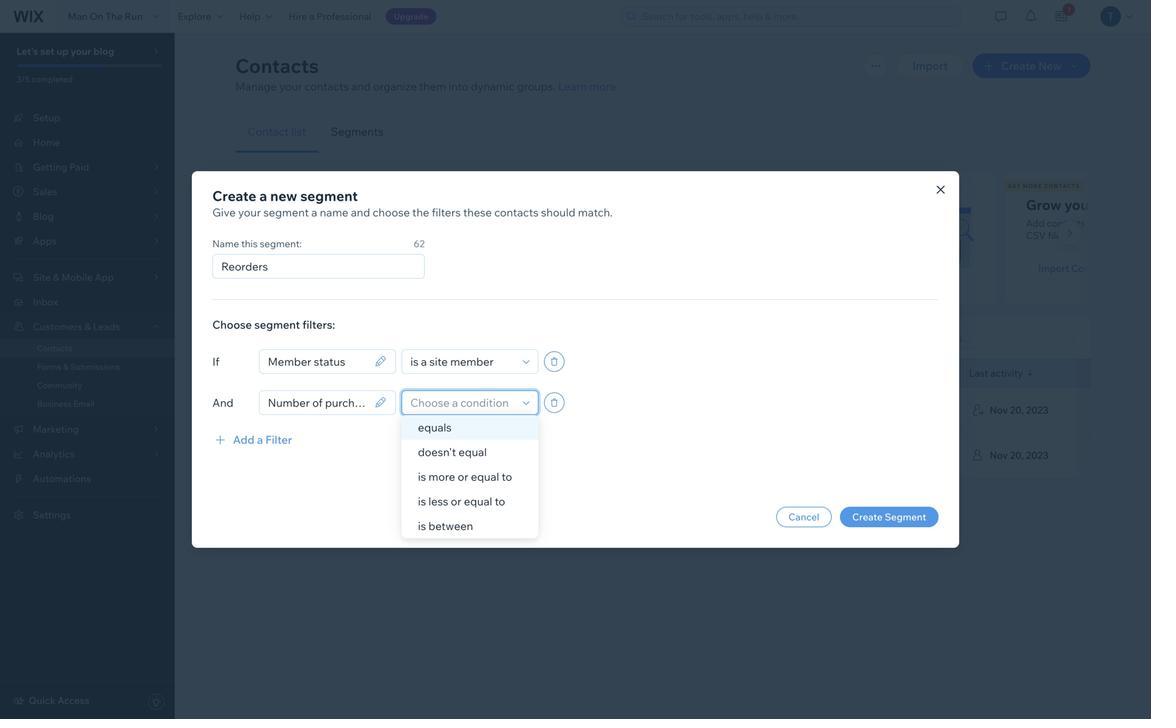 Task type: locate. For each thing, give the bounding box(es) containing it.
segment:
[[260, 238, 302, 250]]

email up the "choose a condition" "field"
[[475, 367, 500, 379]]

1 horizontal spatial add
[[268, 263, 287, 275]]

exclusive
[[307, 230, 348, 242]]

customers
[[33, 321, 82, 333]]

1 vertical spatial create
[[853, 511, 883, 523]]

add inside grow your contact l add contacts by importing th
[[1026, 217, 1045, 229]]

0 vertical spatial 2023
[[1027, 404, 1049, 416]]

access
[[58, 695, 89, 707]]

is between
[[418, 520, 473, 533]]

0 vertical spatial 20,
[[1011, 404, 1024, 416]]

is left between
[[418, 520, 426, 533]]

0 horizontal spatial &
[[63, 362, 69, 372]]

list box containing equals
[[402, 415, 539, 539]]

0 horizontal spatial more
[[429, 470, 455, 484]]

1 horizontal spatial more
[[590, 80, 616, 93]]

tab list containing contact list
[[235, 111, 1091, 153]]

0 horizontal spatial email
[[73, 399, 95, 409]]

contacts inside sidebar element
[[37, 343, 72, 354]]

segment left filters:
[[254, 318, 300, 332]]

2 horizontal spatial contacts
[[1072, 263, 1113, 275]]

learn
[[558, 80, 587, 93]]

is left less
[[418, 495, 426, 509]]

the
[[106, 10, 123, 22]]

1 horizontal spatial &
[[85, 321, 91, 333]]

into up their
[[368, 196, 393, 214]]

or up is less or equal to
[[458, 470, 469, 484]]

segment up name
[[300, 187, 358, 205]]

site
[[288, 196, 312, 214]]

leads
[[93, 321, 120, 333]]

contacts inside button
[[1072, 263, 1113, 275]]

and up content. on the left top
[[351, 206, 370, 219]]

add a filter
[[233, 433, 292, 447]]

2 vertical spatial equal
[[464, 495, 492, 509]]

1 vertical spatial and
[[351, 206, 370, 219]]

1 vertical spatial to
[[502, 470, 512, 484]]

1 vertical spatial contacts
[[1072, 263, 1113, 275]]

contacts up the list
[[305, 80, 349, 93]]

help button
[[231, 0, 280, 33]]

tab list
[[235, 111, 1091, 153]]

1 horizontal spatial import
[[1039, 263, 1070, 275]]

2 vertical spatial is
[[418, 520, 426, 533]]

1 horizontal spatial contacts
[[495, 206, 539, 219]]

0 vertical spatial segment
[[300, 187, 358, 205]]

into
[[449, 80, 468, 93], [368, 196, 393, 214]]

2 is from the top
[[418, 495, 426, 509]]

to
[[365, 217, 375, 229], [502, 470, 512, 484], [495, 495, 505, 509]]

0 vertical spatial is
[[418, 470, 426, 484]]

and down the site
[[256, 230, 273, 242]]

0 vertical spatial add
[[1026, 217, 1045, 229]]

1 vertical spatial nov 20, 2023
[[990, 450, 1049, 462]]

name for name
[[322, 367, 352, 380]]

settings link
[[0, 503, 175, 528]]

home link
[[0, 130, 175, 155]]

forms
[[37, 362, 61, 372]]

segments
[[331, 125, 384, 138]]

a left filter
[[257, 433, 263, 447]]

0 vertical spatial name
[[212, 238, 239, 250]]

importing
[[1101, 217, 1145, 229]]

upgrade
[[394, 11, 429, 22]]

nov
[[990, 404, 1008, 416], [990, 450, 1008, 462]]

settings
[[33, 509, 71, 521]]

0 vertical spatial into
[[449, 80, 468, 93]]

0 vertical spatial and
[[351, 80, 371, 93]]

equal
[[459, 446, 487, 459], [471, 470, 499, 484], [464, 495, 492, 509]]

list
[[233, 172, 1152, 304]]

0 horizontal spatial import
[[913, 59, 948, 73]]

submissions
[[70, 362, 120, 372]]

a inside 'button'
[[257, 433, 263, 447]]

name
[[212, 238, 239, 250], [322, 367, 352, 380]]

0 vertical spatial import
[[913, 59, 948, 73]]

1 vertical spatial 2023
[[1027, 450, 1049, 462]]

0 vertical spatial more
[[590, 80, 616, 93]]

None checkbox
[[252, 448, 263, 464]]

1 vertical spatial equal
[[471, 470, 499, 484]]

members up access
[[276, 217, 319, 229]]

learn more button
[[558, 78, 616, 95]]

list containing turn site visitors into members
[[233, 172, 1152, 304]]

add a filter button
[[212, 432, 292, 448]]

segment
[[300, 187, 358, 205], [264, 206, 309, 219], [254, 318, 300, 332]]

your right manage
[[279, 80, 302, 93]]

or right less
[[451, 495, 462, 509]]

into inside "turn site visitors into members site members can log in to their own account and access exclusive content."
[[368, 196, 393, 214]]

email down community link
[[73, 399, 95, 409]]

0 vertical spatial &
[[85, 321, 91, 333]]

members up account
[[396, 196, 458, 214]]

to right 'in'
[[365, 217, 375, 229]]

contacts link
[[0, 339, 175, 358]]

these
[[463, 206, 492, 219]]

to down is more or equal to
[[495, 495, 505, 509]]

1 vertical spatial 20,
[[1011, 450, 1024, 462]]

None field
[[264, 350, 371, 374], [264, 391, 371, 415], [264, 350, 371, 374], [264, 391, 371, 415]]

3 is from the top
[[418, 520, 426, 533]]

them
[[419, 80, 446, 93]]

community
[[37, 380, 82, 391]]

blog
[[94, 45, 114, 57]]

is less or equal to
[[418, 495, 505, 509]]

& right "forms"
[[63, 362, 69, 372]]

account
[[421, 217, 457, 229]]

members
[[289, 263, 332, 275]]

0 horizontal spatial into
[[368, 196, 393, 214]]

0 horizontal spatial name
[[212, 238, 239, 250]]

set
[[40, 45, 54, 57]]

add left filter
[[233, 433, 255, 447]]

import
[[913, 59, 948, 73], [1039, 263, 1070, 275]]

let's
[[16, 45, 38, 57]]

more
[[1023, 183, 1043, 190]]

0 vertical spatial email
[[475, 367, 500, 379]]

create up the give
[[212, 187, 256, 205]]

& for customers
[[85, 321, 91, 333]]

is
[[418, 470, 426, 484], [418, 495, 426, 509], [418, 520, 426, 533]]

contacts down "by"
[[1072, 263, 1113, 275]]

name left this
[[212, 238, 239, 250]]

create left segment
[[853, 511, 883, 523]]

1 horizontal spatial members
[[396, 196, 458, 214]]

1 vertical spatial into
[[368, 196, 393, 214]]

0 vertical spatial to
[[365, 217, 375, 229]]

0 horizontal spatial create
[[212, 187, 256, 205]]

a left can
[[311, 206, 317, 219]]

contacts for contacts manage your contacts and organize them into dynamic groups. learn more
[[235, 54, 319, 78]]

a
[[309, 10, 315, 22], [260, 187, 267, 205], [311, 206, 317, 219], [257, 433, 263, 447]]

create inside create a new segment give your segment a name and choose the filters these contacts should match.
[[212, 187, 256, 205]]

add inside button
[[268, 263, 287, 275]]

contacts inside grow your contact l add contacts by importing th
[[1047, 217, 1086, 229]]

1 horizontal spatial into
[[449, 80, 468, 93]]

1 vertical spatial email
[[73, 399, 95, 409]]

0 vertical spatial equal
[[459, 446, 487, 459]]

your right the give
[[238, 206, 261, 219]]

2 horizontal spatial add
[[1026, 217, 1045, 229]]

add inside 'button'
[[233, 433, 255, 447]]

1 vertical spatial or
[[451, 495, 462, 509]]

a
[[286, 406, 291, 415]]

to down the tarashultz49@gmail.com
[[502, 470, 512, 484]]

create for a
[[212, 187, 256, 205]]

create inside button
[[853, 511, 883, 523]]

equal down is more or equal to
[[464, 495, 492, 509]]

run
[[125, 10, 143, 22]]

equal down equals option
[[459, 446, 487, 459]]

content.
[[350, 230, 387, 242]]

equal up is less or equal to
[[471, 470, 499, 484]]

equal for more
[[471, 470, 499, 484]]

can
[[321, 217, 337, 229]]

0 vertical spatial contacts
[[235, 54, 319, 78]]

0 vertical spatial members
[[396, 196, 458, 214]]

0 vertical spatial nov 20, 2023
[[990, 404, 1049, 416]]

your right the up
[[71, 45, 91, 57]]

1 vertical spatial segment
[[264, 206, 309, 219]]

1 vertical spatial members
[[276, 217, 319, 229]]

2 2023 from the top
[[1027, 450, 1049, 462]]

1 vertical spatial &
[[63, 362, 69, 372]]

2 vertical spatial add
[[233, 433, 255, 447]]

2 vertical spatial contacts
[[37, 343, 72, 354]]

0 horizontal spatial contacts
[[37, 343, 72, 354]]

Select an option field
[[406, 350, 519, 374]]

into right them at the top left of page
[[449, 80, 468, 93]]

contacts right these
[[495, 206, 539, 219]]

contacts manage your contacts and organize them into dynamic groups. learn more
[[235, 54, 616, 93]]

2 horizontal spatial contacts
[[1047, 217, 1086, 229]]

2 20, from the top
[[1011, 450, 1024, 462]]

choose
[[212, 318, 252, 332]]

0 horizontal spatial members
[[276, 217, 319, 229]]

contacts inside create a new segment give your segment a name and choose the filters these contacts should match.
[[495, 206, 539, 219]]

contacts up manage
[[235, 54, 319, 78]]

0 vertical spatial nov
[[990, 404, 1008, 416]]

add for area
[[268, 263, 287, 275]]

20,
[[1011, 404, 1024, 416], [1011, 450, 1024, 462]]

name down unsaved view field
[[322, 367, 352, 380]]

name for name this segment:
[[212, 238, 239, 250]]

doesn't
[[418, 446, 456, 459]]

and
[[351, 80, 371, 93], [351, 206, 370, 219], [256, 230, 273, 242]]

import button
[[897, 53, 965, 78]]

setup link
[[0, 106, 175, 130]]

import for import
[[913, 59, 948, 73]]

import contacts
[[1039, 263, 1113, 275]]

1 is from the top
[[418, 470, 426, 484]]

access
[[275, 230, 305, 242]]

add down the "segment:" in the left of the page
[[268, 263, 287, 275]]

1 vertical spatial is
[[418, 495, 426, 509]]

1 horizontal spatial name
[[322, 367, 352, 380]]

1 vertical spatial add
[[268, 263, 287, 275]]

3/5
[[16, 74, 30, 84]]

1 horizontal spatial contacts
[[235, 54, 319, 78]]

1 horizontal spatial create
[[853, 511, 883, 523]]

2023
[[1027, 404, 1049, 416], [1027, 450, 1049, 462]]

add members area
[[268, 263, 356, 275]]

None checkbox
[[252, 365, 263, 382], [252, 402, 263, 419], [252, 365, 263, 382], [252, 402, 263, 419]]

1 vertical spatial import
[[1039, 263, 1070, 275]]

and left organize at the left top of the page
[[351, 80, 371, 93]]

more right learn
[[590, 80, 616, 93]]

give
[[212, 206, 236, 219]]

segment down 'new'
[[264, 206, 309, 219]]

a right the hire
[[309, 10, 315, 22]]

and inside "turn site visitors into members site members can log in to their own account and access exclusive content."
[[256, 230, 273, 242]]

tara schultz image
[[277, 443, 301, 468]]

2 vertical spatial to
[[495, 495, 505, 509]]

0 vertical spatial or
[[458, 470, 469, 484]]

Unsaved view field
[[257, 329, 351, 348]]

get more contacts
[[1008, 183, 1080, 190]]

more
[[590, 80, 616, 93], [429, 470, 455, 484]]

and inside create a new segment give your segment a name and choose the filters these contacts should match.
[[351, 206, 370, 219]]

1 horizontal spatial email
[[475, 367, 500, 379]]

groups.
[[517, 80, 556, 93]]

new
[[270, 187, 297, 205]]

is for is less or equal to
[[418, 495, 426, 509]]

create segment
[[853, 511, 927, 523]]

2 vertical spatial and
[[256, 230, 273, 242]]

create segment button
[[840, 507, 939, 528]]

& left leads in the left top of the page
[[85, 321, 91, 333]]

contacts inside contacts manage your contacts and organize them into dynamic groups. learn more
[[235, 54, 319, 78]]

a for new
[[260, 187, 267, 205]]

add down grow
[[1026, 217, 1045, 229]]

0 vertical spatial create
[[212, 187, 256, 205]]

contacts up "forms"
[[37, 343, 72, 354]]

list box
[[402, 415, 539, 539]]

&
[[85, 321, 91, 333], [63, 362, 69, 372]]

0 horizontal spatial contacts
[[305, 80, 349, 93]]

is down doesn't
[[418, 470, 426, 484]]

2 nov 20, 2023 from the top
[[990, 450, 1049, 462]]

contacts left "by"
[[1047, 217, 1086, 229]]

to for is less or equal to
[[495, 495, 505, 509]]

a left 'new'
[[260, 187, 267, 205]]

their
[[377, 217, 398, 229]]

more up less
[[429, 470, 455, 484]]

nov 20, 2023
[[990, 404, 1049, 416], [990, 450, 1049, 462]]

less
[[429, 495, 449, 509]]

Name this segment: field
[[217, 255, 420, 278]]

customers & leads
[[33, 321, 120, 333]]

& inside dropdown button
[[85, 321, 91, 333]]

choose segment filters:
[[212, 318, 335, 332]]

forms & submissions
[[37, 362, 120, 372]]

activity
[[991, 367, 1023, 379]]

1 vertical spatial nov
[[990, 450, 1008, 462]]

1 vertical spatial name
[[322, 367, 352, 380]]

0 horizontal spatial add
[[233, 433, 255, 447]]

your up "by"
[[1065, 196, 1095, 214]]



Task type: vqa. For each thing, say whether or not it's contained in the screenshot.
Create Segment
yes



Task type: describe. For each thing, give the bounding box(es) containing it.
into inside contacts manage your contacts and organize them into dynamic groups. learn more
[[449, 80, 468, 93]]

own
[[400, 217, 419, 229]]

man
[[68, 10, 88, 22]]

contact list button
[[235, 111, 319, 153]]

contacts
[[1045, 183, 1080, 190]]

sidebar element
[[0, 33, 175, 720]]

1 vertical spatial more
[[429, 470, 455, 484]]

professional
[[317, 10, 372, 22]]

cancel
[[789, 511, 820, 523]]

filters:
[[303, 318, 335, 332]]

completed
[[32, 74, 73, 84]]

match.
[[578, 206, 613, 219]]

your inside grow your contact l add contacts by importing th
[[1065, 196, 1095, 214]]

2 nov from the top
[[990, 450, 1008, 462]]

turn site visitors into members site members can log in to their own account and access exclusive content.
[[256, 196, 458, 242]]

business email link
[[0, 395, 175, 413]]

contact list
[[248, 125, 306, 138]]

equals option
[[402, 415, 539, 440]]

by
[[1088, 217, 1099, 229]]

between
[[429, 520, 473, 533]]

business
[[37, 399, 72, 409]]

name
[[320, 206, 349, 219]]

or for more
[[458, 470, 469, 484]]

is more or equal to
[[418, 470, 512, 484]]

create a new segment give your segment a name and choose the filters these contacts should match.
[[212, 187, 613, 219]]

upgrade button
[[386, 8, 437, 25]]

add for filter
[[233, 433, 255, 447]]

to inside "turn site visitors into members site members can log in to their own account and access exclusive content."
[[365, 217, 375, 229]]

quick access
[[29, 695, 89, 707]]

visitors
[[316, 196, 364, 214]]

turn
[[256, 196, 285, 214]]

automations link
[[0, 467, 175, 491]]

add members area button
[[256, 258, 368, 279]]

1 nov from the top
[[990, 404, 1008, 416]]

name this segment:
[[212, 238, 302, 250]]

list
[[291, 125, 306, 138]]

filters
[[432, 206, 461, 219]]

doesn't equal
[[418, 446, 487, 459]]

area
[[335, 263, 356, 275]]

contacts for contacts
[[37, 343, 72, 354]]

import for import contacts
[[1039, 263, 1070, 275]]

62
[[414, 238, 425, 250]]

1 2023 from the top
[[1027, 404, 1049, 416]]

contact
[[1098, 196, 1148, 214]]

filter
[[266, 433, 292, 447]]

your inside sidebar element
[[71, 45, 91, 57]]

forms & submissions link
[[0, 358, 175, 376]]

should
[[541, 206, 576, 219]]

3/5 completed
[[16, 74, 73, 84]]

more inside contacts manage your contacts and organize them into dynamic groups. learn more
[[590, 80, 616, 93]]

choose
[[373, 206, 410, 219]]

get
[[1008, 183, 1021, 190]]

your inside contacts manage your contacts and organize them into dynamic groups. learn more
[[279, 80, 302, 93]]

help
[[239, 10, 261, 22]]

and inside contacts manage your contacts and organize them into dynamic groups. learn more
[[351, 80, 371, 93]]

email inside sidebar element
[[73, 399, 95, 409]]

and
[[212, 396, 234, 410]]

Search... field
[[927, 329, 1070, 348]]

import contacts button
[[1026, 258, 1125, 279]]

hire a professional
[[289, 10, 372, 22]]

on
[[90, 10, 103, 22]]

site
[[256, 217, 274, 229]]

last activity
[[970, 367, 1023, 379]]

equal for less
[[464, 495, 492, 509]]

create for segment
[[853, 511, 883, 523]]

setup
[[33, 112, 60, 124]]

or for less
[[451, 495, 462, 509]]

man on the run
[[68, 10, 143, 22]]

last
[[970, 367, 989, 379]]

th
[[1148, 217, 1152, 229]]

dynamic
[[471, 80, 515, 93]]

grow your contact l add contacts by importing th
[[1026, 196, 1152, 242]]

this
[[241, 238, 258, 250]]

Search for tools, apps, help & more... field
[[638, 7, 958, 26]]

automations
[[33, 473, 91, 485]]

if
[[212, 355, 220, 369]]

home
[[33, 136, 60, 148]]

business email
[[37, 399, 95, 409]]

inbox link
[[0, 290, 175, 315]]

organize
[[373, 80, 417, 93]]

cancel button
[[776, 507, 832, 528]]

& for forms
[[63, 362, 69, 372]]

a for filter
[[257, 433, 263, 447]]

1 20, from the top
[[1011, 404, 1024, 416]]

tarashultz49@gmail.com
[[475, 450, 587, 462]]

segments button
[[319, 111, 396, 153]]

l
[[1151, 196, 1152, 214]]

manage
[[235, 80, 277, 93]]

is for is between
[[418, 520, 426, 533]]

1 nov 20, 2023 from the top
[[990, 404, 1049, 416]]

let's set up your blog
[[16, 45, 114, 57]]

quick
[[29, 695, 55, 707]]

community link
[[0, 376, 175, 395]]

quick access button
[[12, 695, 89, 707]]

inbox
[[33, 296, 58, 308]]

contact
[[248, 125, 289, 138]]

2 vertical spatial segment
[[254, 318, 300, 332]]

to for is more or equal to
[[502, 470, 512, 484]]

a for professional
[[309, 10, 315, 22]]

segment
[[885, 511, 927, 523]]

is for is more or equal to
[[418, 470, 426, 484]]

your inside create a new segment give your segment a name and choose the filters these contacts should match.
[[238, 206, 261, 219]]

contacts inside contacts manage your contacts and organize them into dynamic groups. learn more
[[305, 80, 349, 93]]

Choose a condition field
[[406, 391, 519, 415]]

1 button
[[1047, 0, 1077, 33]]

explore
[[178, 10, 211, 22]]

hire a professional link
[[280, 0, 380, 33]]



